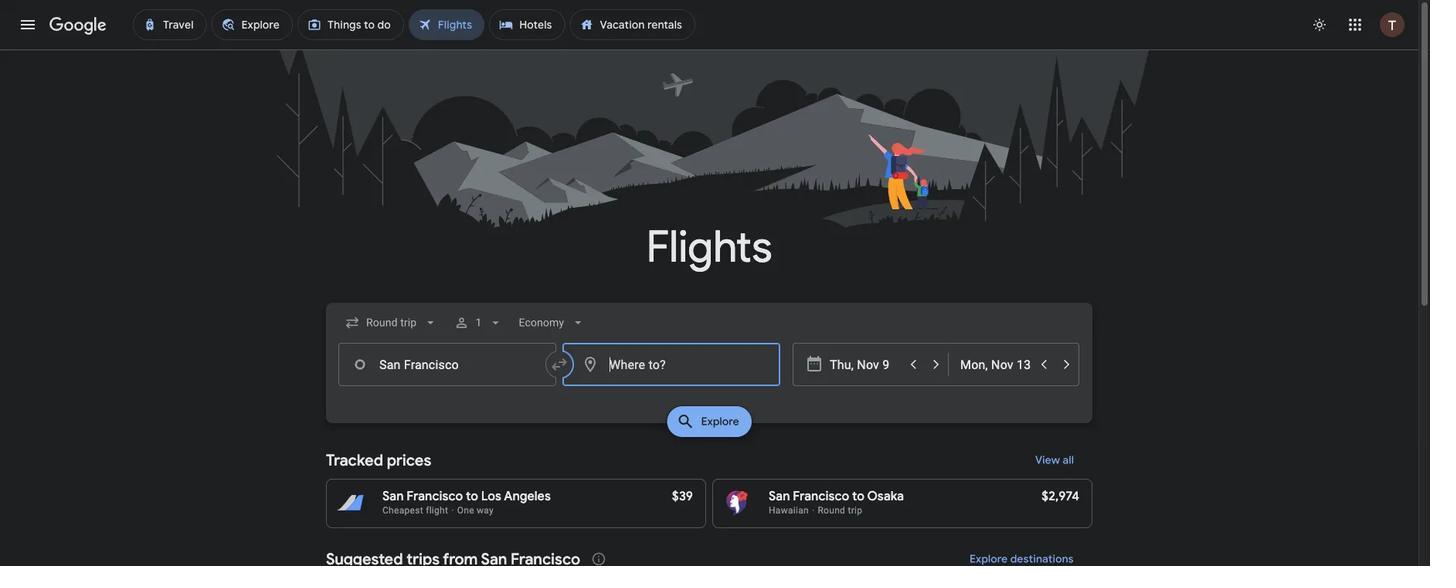 Task type: locate. For each thing, give the bounding box(es) containing it.
round trip
[[818, 505, 863, 516]]

angeles
[[504, 489, 551, 505]]

osaka
[[867, 489, 904, 505]]

cheapest flight
[[383, 505, 448, 516]]

 image
[[812, 505, 815, 516]]

san up the hawaiian
[[769, 489, 790, 505]]

way
[[477, 505, 494, 516]]

cheapest
[[383, 505, 423, 516]]

1 francisco from the left
[[407, 489, 463, 505]]

1 san from the left
[[383, 489, 404, 505]]

san up the cheapest
[[383, 489, 404, 505]]

francisco for osaka
[[793, 489, 850, 505]]

los
[[481, 489, 501, 505]]

to for osaka
[[853, 489, 865, 505]]

francisco up round
[[793, 489, 850, 505]]

2 to from the left
[[853, 489, 865, 505]]

to up 'trip'
[[853, 489, 865, 505]]

1 to from the left
[[466, 489, 478, 505]]

explore
[[701, 415, 739, 429]]

None field
[[338, 309, 445, 337], [513, 309, 592, 337], [338, 309, 445, 337], [513, 309, 592, 337]]

2 francisco from the left
[[793, 489, 850, 505]]

1 horizontal spatial san
[[769, 489, 790, 505]]

1 horizontal spatial francisco
[[793, 489, 850, 505]]

francisco up the flight
[[407, 489, 463, 505]]

francisco
[[407, 489, 463, 505], [793, 489, 850, 505]]

san for san francisco to osaka
[[769, 489, 790, 505]]

to up one way
[[466, 489, 478, 505]]

2 san from the left
[[769, 489, 790, 505]]

to
[[466, 489, 478, 505], [853, 489, 865, 505]]

 image inside tracked prices region
[[812, 505, 815, 516]]

0 horizontal spatial francisco
[[407, 489, 463, 505]]

39 US dollars text field
[[672, 489, 693, 505]]

None text field
[[338, 343, 556, 386]]

0 horizontal spatial to
[[466, 489, 478, 505]]

san
[[383, 489, 404, 505], [769, 489, 790, 505]]

tracked prices
[[326, 451, 431, 470]]

main menu image
[[19, 15, 37, 34]]

1 horizontal spatial to
[[853, 489, 865, 505]]

san francisco to los angeles
[[383, 489, 551, 505]]

tracked prices region
[[326, 442, 1093, 529]]

0 horizontal spatial san
[[383, 489, 404, 505]]



Task type: vqa. For each thing, say whether or not it's contained in the screenshot.
tromsø
no



Task type: describe. For each thing, give the bounding box(es) containing it.
view all
[[1035, 454, 1074, 468]]

trip
[[848, 505, 863, 516]]

one
[[457, 505, 474, 516]]

view
[[1035, 454, 1060, 468]]

hawaiian
[[769, 505, 809, 516]]

to for los
[[466, 489, 478, 505]]

Return text field
[[961, 344, 1032, 386]]

$2,974
[[1042, 489, 1080, 505]]

flight
[[426, 505, 448, 516]]

flights
[[647, 220, 772, 275]]

prices
[[387, 451, 431, 470]]

Flight search field
[[314, 303, 1105, 442]]

tracked
[[326, 451, 383, 470]]

2974 US dollars text field
[[1042, 489, 1080, 505]]

$39
[[672, 489, 693, 505]]

san for san francisco to los angeles
[[383, 489, 404, 505]]

one way
[[457, 505, 494, 516]]

all
[[1063, 454, 1074, 468]]

1 button
[[448, 304, 510, 342]]

Departure text field
[[830, 344, 901, 386]]

san francisco to osaka
[[769, 489, 904, 505]]

francisco for los
[[407, 489, 463, 505]]

explore button
[[667, 407, 752, 437]]

1
[[476, 316, 482, 329]]

round
[[818, 505, 846, 516]]

Where to? text field
[[563, 343, 781, 386]]

change appearance image
[[1301, 6, 1339, 43]]



